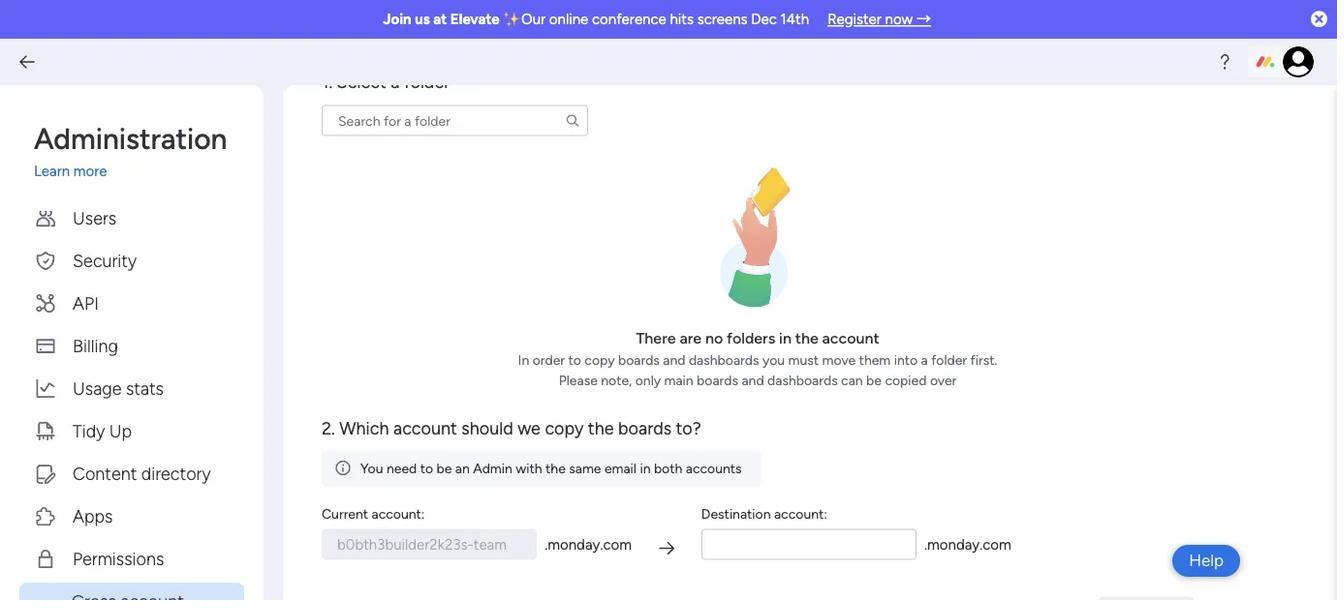 Task type: describe. For each thing, give the bounding box(es) containing it.
account inside there are no folders in the account in order to copy boards and dashboards you must move them into a folder first. please note, only main boards and dashboards can be copied over
[[822, 329, 880, 348]]

screens
[[697, 11, 748, 28]]

1 vertical spatial in
[[640, 461, 651, 478]]

0 horizontal spatial dashboards
[[689, 352, 759, 369]]

dec
[[751, 11, 777, 28]]

you
[[763, 352, 785, 369]]

Destination account: text field
[[701, 530, 917, 561]]

help button
[[1173, 546, 1240, 578]]

bob builder image
[[1283, 47, 1314, 78]]

be inside there are no folders in the account in order to copy boards and dashboards you must move them into a folder first. please note, only main boards and dashboards can be copied over
[[866, 372, 882, 389]]

users button
[[19, 200, 244, 237]]

usage stats
[[73, 378, 164, 399]]

account: for current account:
[[372, 506, 425, 523]]

join
[[383, 11, 411, 28]]

register
[[828, 11, 882, 28]]

with
[[516, 461, 542, 478]]

14th
[[781, 11, 809, 28]]

learn
[[34, 163, 70, 180]]

account: for destination account:
[[774, 506, 827, 523]]

0 horizontal spatial account
[[393, 418, 457, 439]]

register now → link
[[828, 11, 931, 28]]

to?
[[676, 418, 701, 439]]

destination account:
[[701, 506, 827, 523]]

apps
[[73, 506, 113, 527]]

0 horizontal spatial copy
[[545, 418, 584, 439]]

. monday.com for destination account:
[[924, 537, 1012, 555]]

users
[[73, 208, 116, 229]]

main
[[664, 372, 694, 389]]

security button
[[19, 242, 244, 280]]

there are no folders in the account in order to copy boards and dashboards you must move them into a folder first. please note, only main boards and dashboards can be copied over
[[518, 329, 998, 389]]

conference
[[592, 11, 666, 28]]

up
[[109, 421, 132, 442]]

administration learn more
[[34, 121, 227, 180]]

1 horizontal spatial the
[[588, 418, 614, 439]]

the inside there are no folders in the account in order to copy boards and dashboards you must move them into a folder first. please note, only main boards and dashboards can be copied over
[[795, 329, 819, 348]]

in inside there are no folders in the account in order to copy boards and dashboards you must move them into a folder first. please note, only main boards and dashboards can be copied over
[[779, 329, 792, 348]]

1 vertical spatial boards
[[697, 372, 738, 389]]

2. which account should we copy the boards to?
[[322, 418, 701, 439]]

same
[[569, 461, 601, 478]]

you need to be an admin with the same email in both accounts
[[361, 461, 742, 478]]

folders
[[727, 329, 775, 348]]

billing
[[73, 336, 118, 357]]

→
[[917, 11, 931, 28]]

select
[[337, 72, 387, 93]]

0 vertical spatial folder
[[404, 72, 450, 93]]

folder inside there are no folders in the account in order to copy boards and dashboards you must move them into a folder first. please note, only main boards and dashboards can be copied over
[[931, 352, 967, 369]]

copied
[[885, 372, 927, 389]]

. monday.com for current account:
[[545, 537, 632, 555]]

can
[[841, 372, 863, 389]]

2.
[[322, 418, 335, 439]]

we
[[518, 418, 541, 439]]

you
[[361, 461, 383, 478]]

there
[[636, 329, 676, 348]]

which
[[339, 418, 389, 439]]

current
[[322, 506, 368, 523]]

no
[[705, 329, 723, 348]]

1 vertical spatial be
[[437, 461, 452, 478]]

tidy
[[73, 421, 105, 442]]

us
[[415, 11, 430, 28]]

permissions
[[73, 549, 164, 570]]

tidy up button
[[19, 413, 244, 451]]

1 vertical spatial dashboards
[[768, 372, 838, 389]]

usage stats button
[[19, 370, 244, 408]]

accounts
[[686, 461, 742, 478]]

both
[[654, 461, 683, 478]]

tidy up
[[73, 421, 132, 442]]

Search for a folder search field
[[322, 105, 588, 136]]

api
[[73, 293, 99, 314]]

security
[[73, 251, 137, 271]]

✨
[[503, 11, 518, 28]]

1.
[[322, 72, 333, 93]]

stats
[[126, 378, 164, 399]]

destination
[[701, 506, 771, 523]]

current account:
[[322, 506, 425, 523]]

now
[[885, 11, 913, 28]]



Task type: locate. For each thing, give the bounding box(es) containing it.
folder up 'over'
[[931, 352, 967, 369]]

1 horizontal spatial . monday.com
[[924, 537, 1012, 555]]

1 horizontal spatial a
[[921, 352, 928, 369]]

admin
[[473, 461, 512, 478]]

content directory
[[73, 464, 211, 485]]

monday.com for current account:
[[548, 537, 632, 555]]

0 horizontal spatial a
[[391, 72, 400, 93]]

boards right main
[[697, 372, 738, 389]]

2 . monday.com from the left
[[924, 537, 1012, 555]]

0 horizontal spatial . monday.com
[[545, 537, 632, 555]]

into
[[894, 352, 918, 369]]

move
[[822, 352, 856, 369]]

apps button
[[19, 498, 244, 536]]

0 horizontal spatial folder
[[404, 72, 450, 93]]

monday.com
[[548, 537, 632, 555], [927, 537, 1012, 555]]

the up must
[[795, 329, 819, 348]]

0 vertical spatial a
[[391, 72, 400, 93]]

1 vertical spatial to
[[420, 461, 433, 478]]

in left both
[[640, 461, 651, 478]]

1 vertical spatial the
[[588, 418, 614, 439]]

and down you
[[742, 372, 764, 389]]

0 horizontal spatial account:
[[372, 506, 425, 523]]

folder
[[404, 72, 450, 93], [931, 352, 967, 369]]

0 vertical spatial to
[[568, 352, 581, 369]]

copy right we
[[545, 418, 584, 439]]

must
[[788, 352, 819, 369]]

api button
[[19, 285, 244, 323]]

account:
[[372, 506, 425, 523], [774, 506, 827, 523]]

. monday.com
[[545, 537, 632, 555], [924, 537, 1012, 555]]

a inside there are no folders in the account in order to copy boards and dashboards you must move them into a folder first. please note, only main boards and dashboards can be copied over
[[921, 352, 928, 369]]

1 monday.com from the left
[[548, 537, 632, 555]]

boards up only
[[618, 352, 660, 369]]

2 vertical spatial the
[[546, 461, 566, 478]]

1 horizontal spatial in
[[779, 329, 792, 348]]

1 horizontal spatial be
[[866, 372, 882, 389]]

1 account: from the left
[[372, 506, 425, 523]]

help image
[[1215, 52, 1235, 72]]

1 vertical spatial and
[[742, 372, 764, 389]]

0 horizontal spatial to
[[420, 461, 433, 478]]

. for destination account:
[[924, 537, 927, 555]]

them
[[859, 352, 891, 369]]

copy
[[585, 352, 615, 369], [545, 418, 584, 439]]

1 vertical spatial copy
[[545, 418, 584, 439]]

directory
[[141, 464, 211, 485]]

usage
[[73, 378, 122, 399]]

search image
[[565, 113, 580, 129]]

permissions button
[[19, 541, 244, 579]]

0 horizontal spatial the
[[546, 461, 566, 478]]

in up you
[[779, 329, 792, 348]]

elevate
[[450, 11, 500, 28]]

account: up destination account: text box
[[774, 506, 827, 523]]

boards left to? on the right bottom of page
[[618, 418, 672, 439]]

1 horizontal spatial account
[[822, 329, 880, 348]]

to inside there are no folders in the account in order to copy boards and dashboards you must move them into a folder first. please note, only main boards and dashboards can be copied over
[[568, 352, 581, 369]]

be down them
[[866, 372, 882, 389]]

1 horizontal spatial dashboards
[[768, 372, 838, 389]]

in
[[779, 329, 792, 348], [640, 461, 651, 478]]

1 . monday.com from the left
[[545, 537, 632, 555]]

account up move
[[822, 329, 880, 348]]

1 horizontal spatial monday.com
[[927, 537, 1012, 555]]

dashboards down 'no'
[[689, 352, 759, 369]]

billing button
[[19, 328, 244, 365]]

1 horizontal spatial .
[[924, 537, 927, 555]]

0 vertical spatial account
[[822, 329, 880, 348]]

1 horizontal spatial copy
[[585, 352, 615, 369]]

2 vertical spatial boards
[[618, 418, 672, 439]]

2 monday.com from the left
[[927, 537, 1012, 555]]

0 vertical spatial be
[[866, 372, 882, 389]]

1 . from the left
[[545, 537, 548, 555]]

order
[[533, 352, 565, 369]]

1 horizontal spatial to
[[568, 352, 581, 369]]

2 . from the left
[[924, 537, 927, 555]]

first.
[[971, 352, 998, 369]]

folder image image
[[720, 167, 795, 308]]

to up please
[[568, 352, 581, 369]]

.
[[545, 537, 548, 555], [924, 537, 927, 555]]

account up 'need'
[[393, 418, 457, 439]]

1 vertical spatial account
[[393, 418, 457, 439]]

. for current account:
[[545, 537, 548, 555]]

None search field
[[322, 105, 588, 136]]

be
[[866, 372, 882, 389], [437, 461, 452, 478]]

hits
[[670, 11, 694, 28]]

0 vertical spatial and
[[663, 352, 686, 369]]

0 vertical spatial in
[[779, 329, 792, 348]]

1. select a folder
[[322, 72, 450, 93]]

the up same
[[588, 418, 614, 439]]

and
[[663, 352, 686, 369], [742, 372, 764, 389]]

1 horizontal spatial folder
[[931, 352, 967, 369]]

a
[[391, 72, 400, 93], [921, 352, 928, 369]]

more
[[73, 163, 107, 180]]

copy inside there are no folders in the account in order to copy boards and dashboards you must move them into a folder first. please note, only main boards and dashboards can be copied over
[[585, 352, 615, 369]]

be left an
[[437, 461, 452, 478]]

should
[[462, 418, 513, 439]]

to right 'need'
[[420, 461, 433, 478]]

and up main
[[663, 352, 686, 369]]

an
[[455, 461, 470, 478]]

to
[[568, 352, 581, 369], [420, 461, 433, 478]]

please
[[559, 372, 598, 389]]

0 vertical spatial copy
[[585, 352, 615, 369]]

0 vertical spatial boards
[[618, 352, 660, 369]]

register now →
[[828, 11, 931, 28]]

over
[[930, 372, 957, 389]]

back to workspace image
[[17, 52, 37, 72]]

2 account: from the left
[[774, 506, 827, 523]]

0 horizontal spatial in
[[640, 461, 651, 478]]

2 horizontal spatial the
[[795, 329, 819, 348]]

the right the with
[[546, 461, 566, 478]]

our
[[521, 11, 546, 28]]

boards
[[618, 352, 660, 369], [697, 372, 738, 389], [618, 418, 672, 439]]

0 horizontal spatial monday.com
[[548, 537, 632, 555]]

dashboards down must
[[768, 372, 838, 389]]

1 vertical spatial folder
[[931, 352, 967, 369]]

join us at elevate ✨ our online conference hits screens dec 14th
[[383, 11, 809, 28]]

need
[[387, 461, 417, 478]]

0 horizontal spatial and
[[663, 352, 686, 369]]

content
[[73, 464, 137, 485]]

0 vertical spatial dashboards
[[689, 352, 759, 369]]

0 horizontal spatial .
[[545, 537, 548, 555]]

0 horizontal spatial be
[[437, 461, 452, 478]]

at
[[433, 11, 447, 28]]

online
[[549, 11, 588, 28]]

are
[[680, 329, 702, 348]]

note,
[[601, 372, 632, 389]]

0 vertical spatial the
[[795, 329, 819, 348]]

monday.com for destination account:
[[927, 537, 1012, 555]]

the
[[795, 329, 819, 348], [588, 418, 614, 439], [546, 461, 566, 478]]

email
[[605, 461, 637, 478]]

1 horizontal spatial account:
[[774, 506, 827, 523]]

in
[[518, 352, 529, 369]]

help
[[1189, 551, 1224, 571]]

account: down 'need'
[[372, 506, 425, 523]]

1 vertical spatial a
[[921, 352, 928, 369]]

a right select
[[391, 72, 400, 93]]

folder up the 'search for a folder' "search box"
[[404, 72, 450, 93]]

learn more link
[[34, 161, 244, 183]]

only
[[635, 372, 661, 389]]

1 horizontal spatial and
[[742, 372, 764, 389]]

content directory button
[[19, 455, 244, 493]]

administration
[[34, 121, 227, 156]]

copy up the note, at left bottom
[[585, 352, 615, 369]]

a right into
[[921, 352, 928, 369]]



Task type: vqa. For each thing, say whether or not it's contained in the screenshot.
.
yes



